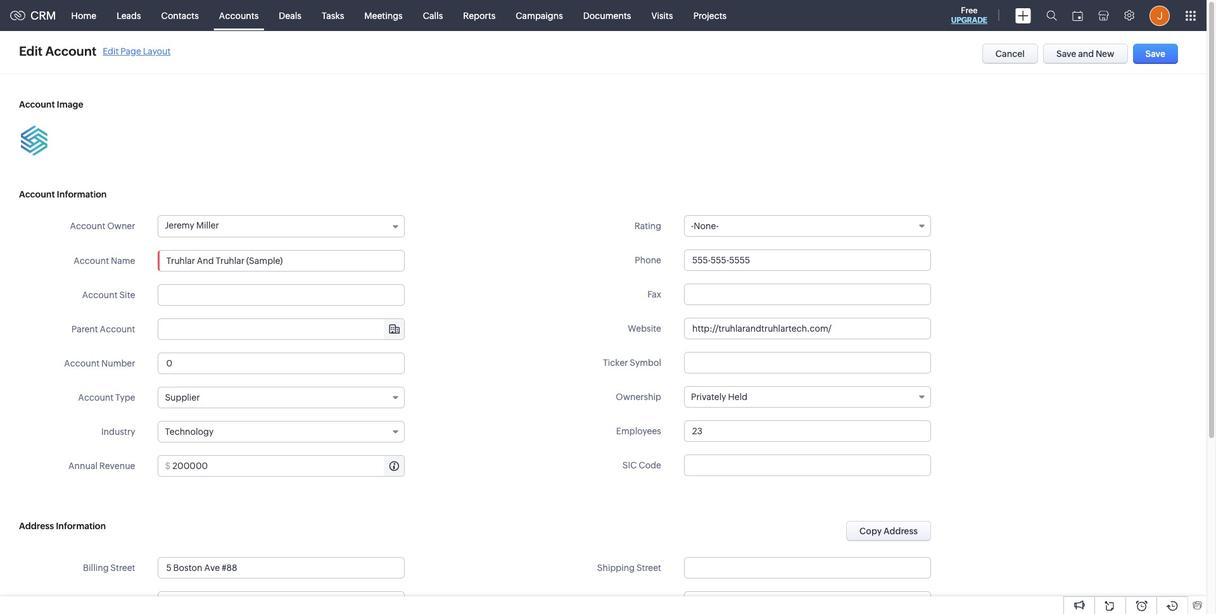 Task type: locate. For each thing, give the bounding box(es) containing it.
0 horizontal spatial address
[[19, 522, 54, 532]]

account down parent
[[64, 359, 100, 369]]

account left name
[[74, 256, 109, 266]]

None text field
[[684, 250, 932, 271], [158, 250, 405, 272], [158, 285, 405, 306], [159, 319, 405, 340], [684, 352, 932, 374], [684, 421, 932, 442], [173, 456, 405, 477], [684, 592, 932, 613], [684, 250, 932, 271], [158, 250, 405, 272], [158, 285, 405, 306], [159, 319, 405, 340], [684, 352, 932, 374], [684, 421, 932, 442], [173, 456, 405, 477], [684, 592, 932, 613]]

annual
[[68, 461, 98, 471]]

1 save from the left
[[1057, 49, 1077, 59]]

contacts
[[161, 10, 199, 21]]

None field
[[159, 319, 405, 340]]

profile image
[[1150, 5, 1170, 26]]

calls
[[423, 10, 443, 21]]

industry
[[101, 427, 135, 437]]

save inside button
[[1146, 49, 1166, 59]]

annual revenue
[[68, 461, 135, 471]]

parent account
[[71, 324, 135, 335]]

copy
[[860, 527, 882, 537]]

reports link
[[453, 0, 506, 31]]

account left owner
[[70, 221, 105, 231]]

parent
[[71, 324, 98, 335]]

profile element
[[1143, 0, 1178, 31]]

$
[[165, 461, 171, 471]]

Supplier field
[[158, 387, 405, 409]]

None text field
[[684, 284, 932, 305], [684, 318, 932, 340], [158, 353, 405, 375], [684, 455, 932, 477], [158, 558, 405, 579], [684, 558, 932, 579], [158, 592, 405, 613], [684, 284, 932, 305], [684, 318, 932, 340], [158, 353, 405, 375], [684, 455, 932, 477], [158, 558, 405, 579], [684, 558, 932, 579], [158, 592, 405, 613]]

street right billing
[[110, 563, 135, 573]]

documents
[[584, 10, 631, 21]]

information
[[57, 189, 107, 200], [56, 522, 106, 532]]

account
[[45, 44, 97, 58], [19, 99, 55, 110], [19, 189, 55, 200], [70, 221, 105, 231], [74, 256, 109, 266], [82, 290, 118, 300], [100, 324, 135, 335], [64, 359, 100, 369], [78, 393, 114, 403]]

address
[[19, 522, 54, 532], [884, 527, 918, 537]]

account for account number
[[64, 359, 100, 369]]

2 save from the left
[[1146, 49, 1166, 59]]

street for billing street
[[110, 563, 135, 573]]

billing
[[83, 563, 109, 573]]

save and new button
[[1044, 44, 1128, 64]]

information up billing
[[56, 522, 106, 532]]

meetings link
[[354, 0, 413, 31]]

edit account edit page layout
[[19, 44, 171, 58]]

meetings
[[365, 10, 403, 21]]

0 horizontal spatial save
[[1057, 49, 1077, 59]]

none-
[[694, 221, 719, 231]]

name
[[111, 256, 135, 266]]

-none-
[[691, 221, 719, 231]]

search image
[[1047, 10, 1058, 21]]

campaigns link
[[506, 0, 573, 31]]

ticker
[[603, 358, 628, 368]]

account right parent
[[100, 324, 135, 335]]

-
[[691, 221, 694, 231]]

street right shipping
[[637, 563, 662, 573]]

projects
[[694, 10, 727, 21]]

jeremy miller
[[165, 221, 219, 231]]

edit left page
[[103, 46, 119, 56]]

account left type
[[78, 393, 114, 403]]

home
[[71, 10, 96, 21]]

information up 'account owner'
[[57, 189, 107, 200]]

home link
[[61, 0, 107, 31]]

Privately Held field
[[684, 387, 932, 408]]

account owner
[[70, 221, 135, 231]]

1 horizontal spatial street
[[637, 563, 662, 573]]

save inside button
[[1057, 49, 1077, 59]]

account type
[[78, 393, 135, 403]]

account down image
[[19, 189, 55, 200]]

account for account site
[[82, 290, 118, 300]]

ownership
[[616, 392, 662, 402]]

1 horizontal spatial address
[[884, 527, 918, 537]]

tasks
[[322, 10, 344, 21]]

1 horizontal spatial save
[[1146, 49, 1166, 59]]

street
[[110, 563, 135, 573], [637, 563, 662, 573]]

employees
[[616, 426, 662, 437]]

save
[[1057, 49, 1077, 59], [1146, 49, 1166, 59]]

street for shipping street
[[637, 563, 662, 573]]

account left site
[[82, 290, 118, 300]]

reports
[[463, 10, 496, 21]]

symbol
[[630, 358, 662, 368]]

privately
[[691, 392, 727, 402]]

save down profile icon
[[1146, 49, 1166, 59]]

account for account type
[[78, 393, 114, 403]]

crm link
[[10, 9, 56, 22]]

supplier
[[165, 393, 200, 403]]

save and new
[[1057, 49, 1115, 59]]

privately held
[[691, 392, 748, 402]]

technology
[[165, 427, 214, 437]]

2 street from the left
[[637, 563, 662, 573]]

edit
[[19, 44, 43, 58], [103, 46, 119, 56]]

account left image
[[19, 99, 55, 110]]

create menu element
[[1008, 0, 1039, 31]]

0 vertical spatial information
[[57, 189, 107, 200]]

1 street from the left
[[110, 563, 135, 573]]

save for save
[[1146, 49, 1166, 59]]

accounts link
[[209, 0, 269, 31]]

shipping
[[597, 563, 635, 573]]

account down home link
[[45, 44, 97, 58]]

save left and
[[1057, 49, 1077, 59]]

edit down crm link on the top of page
[[19, 44, 43, 58]]

0 horizontal spatial street
[[110, 563, 135, 573]]

search element
[[1039, 0, 1065, 31]]

information inside address information copy address
[[56, 522, 106, 532]]

1 horizontal spatial edit
[[103, 46, 119, 56]]

site
[[119, 290, 135, 300]]

tasks link
[[312, 0, 354, 31]]

miller
[[196, 221, 219, 231]]

upgrade
[[952, 16, 988, 25]]

1 vertical spatial information
[[56, 522, 106, 532]]



Task type: vqa. For each thing, say whether or not it's contained in the screenshot.
contacts image
no



Task type: describe. For each thing, give the bounding box(es) containing it.
documents link
[[573, 0, 642, 31]]

and
[[1079, 49, 1095, 59]]

cancel button
[[983, 44, 1039, 64]]

account site
[[82, 290, 135, 300]]

shipping street
[[597, 563, 662, 573]]

account for account name
[[74, 256, 109, 266]]

create menu image
[[1016, 8, 1032, 23]]

account number
[[64, 359, 135, 369]]

account for account image
[[19, 99, 55, 110]]

account name
[[74, 256, 135, 266]]

calls link
[[413, 0, 453, 31]]

sic
[[623, 461, 637, 471]]

fax
[[648, 290, 662, 300]]

contacts link
[[151, 0, 209, 31]]

image image
[[19, 125, 49, 156]]

visits
[[652, 10, 673, 21]]

free
[[961, 6, 978, 15]]

rating
[[635, 221, 662, 231]]

website
[[628, 324, 662, 334]]

account information
[[19, 189, 107, 200]]

address information copy address
[[19, 522, 918, 537]]

-None- field
[[684, 215, 932, 237]]

image
[[57, 99, 83, 110]]

leads
[[117, 10, 141, 21]]

layout
[[143, 46, 171, 56]]

Technology field
[[158, 421, 405, 443]]

account for account information
[[19, 189, 55, 200]]

jeremy
[[165, 221, 194, 231]]

information for account
[[57, 189, 107, 200]]

save for save and new
[[1057, 49, 1077, 59]]

edit inside edit account edit page layout
[[103, 46, 119, 56]]

campaigns
[[516, 10, 563, 21]]

visits link
[[642, 0, 684, 31]]

calendar image
[[1073, 10, 1084, 21]]

code
[[639, 461, 662, 471]]

billing street
[[83, 563, 135, 573]]

phone
[[635, 255, 662, 266]]

cancel
[[996, 49, 1025, 59]]

deals
[[279, 10, 302, 21]]

account image
[[19, 99, 83, 110]]

account for account owner
[[70, 221, 105, 231]]

edit page layout link
[[103, 46, 171, 56]]

ticker symbol
[[603, 358, 662, 368]]

page
[[121, 46, 141, 56]]

owner
[[107, 221, 135, 231]]

new
[[1096, 49, 1115, 59]]

free upgrade
[[952, 6, 988, 25]]

held
[[728, 392, 748, 402]]

type
[[115, 393, 135, 403]]

deals link
[[269, 0, 312, 31]]

number
[[101, 359, 135, 369]]

sic code
[[623, 461, 662, 471]]

0 horizontal spatial edit
[[19, 44, 43, 58]]

leads link
[[107, 0, 151, 31]]

revenue
[[99, 461, 135, 471]]

information for address
[[56, 522, 106, 532]]

copy address button
[[847, 522, 932, 542]]

save button
[[1133, 44, 1179, 64]]

crm
[[30, 9, 56, 22]]

projects link
[[684, 0, 737, 31]]

accounts
[[219, 10, 259, 21]]



